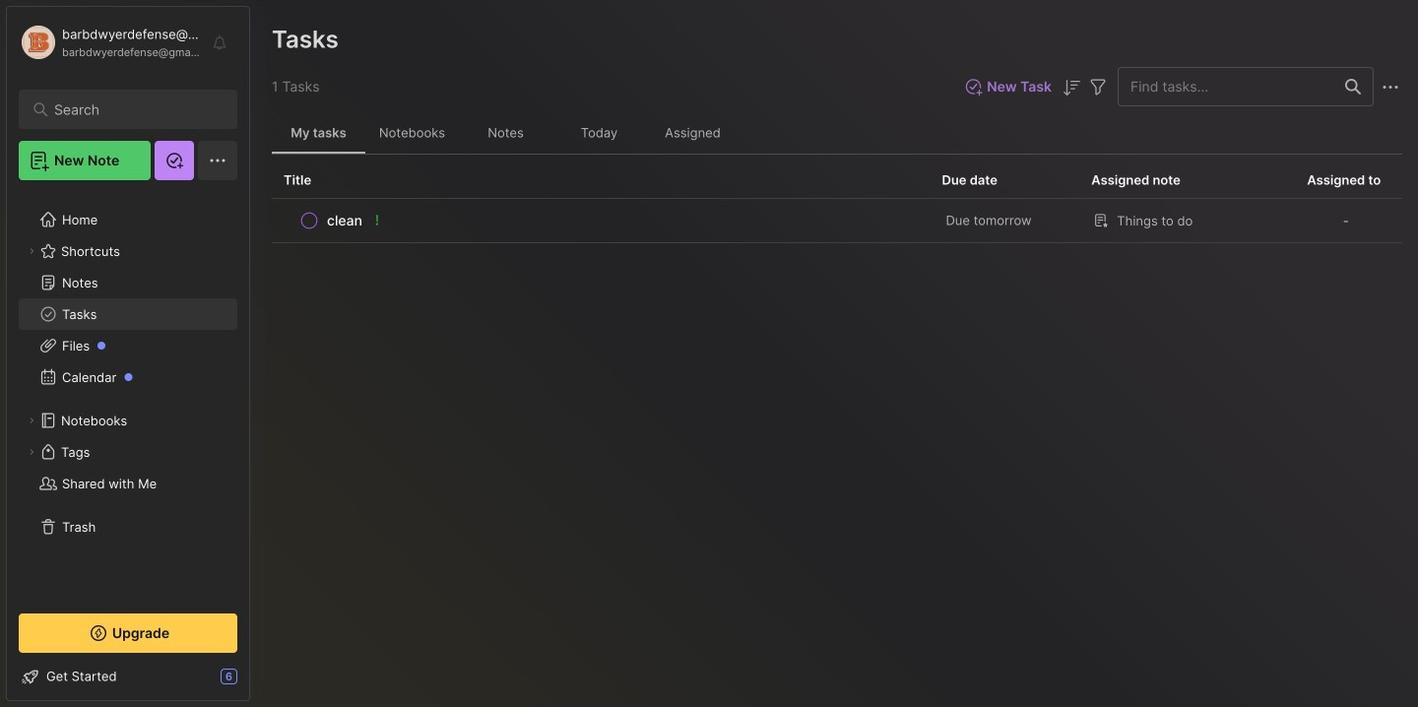 Task type: describe. For each thing, give the bounding box(es) containing it.
click to collapse image
[[249, 671, 264, 695]]

filter tasks image
[[1087, 75, 1110, 99]]

Sort tasks by… field
[[1060, 75, 1084, 100]]

expand tags image
[[26, 446, 37, 458]]

expand notebooks image
[[26, 415, 37, 427]]

none search field inside main element
[[54, 98, 211, 121]]

Search text field
[[54, 100, 211, 119]]



Task type: vqa. For each thing, say whether or not it's contained in the screenshot.
Upgrade
no



Task type: locate. For each thing, give the bounding box(es) containing it.
more actions and view options image
[[1379, 75, 1403, 99]]

Help and Learning task checklist field
[[7, 661, 249, 693]]

Filter tasks field
[[1087, 74, 1110, 99]]

clean 0 cell
[[327, 211, 363, 231]]

row
[[272, 199, 1403, 243], [284, 207, 919, 234]]

Find tasks… text field
[[1119, 70, 1334, 103]]

tree inside main element
[[7, 192, 249, 596]]

tree
[[7, 192, 249, 596]]

Account field
[[19, 23, 201, 62]]

More actions and view options field
[[1374, 74, 1403, 99]]

None search field
[[54, 98, 211, 121]]

main element
[[0, 0, 256, 707]]



